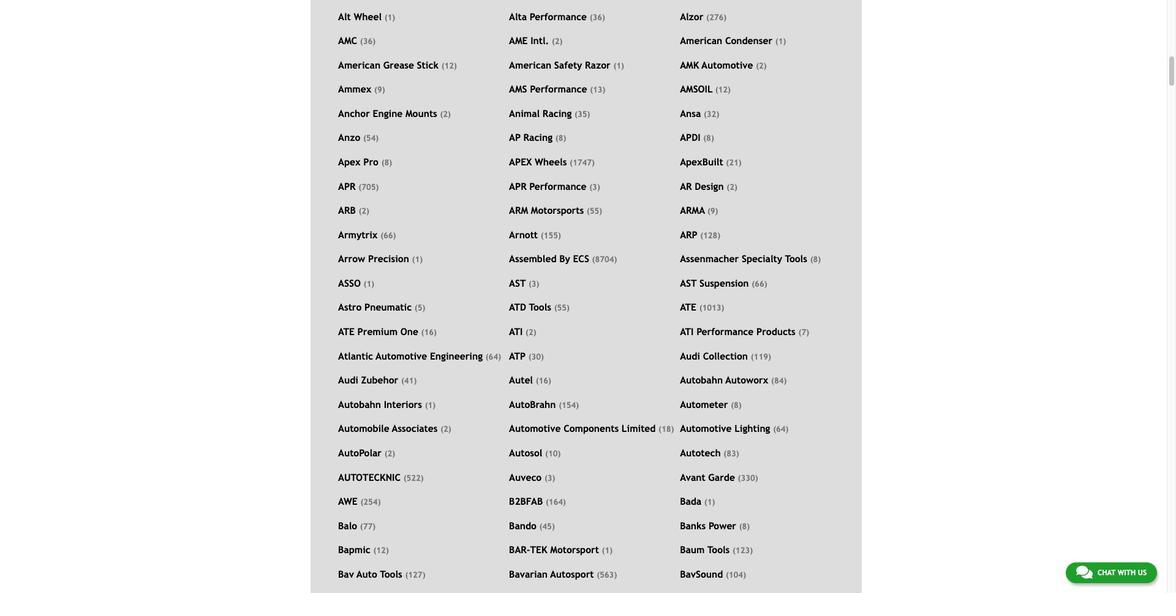 Task type: locate. For each thing, give the bounding box(es) containing it.
0 vertical spatial (12)
[[442, 61, 457, 70]]

american down alzor (276)
[[680, 35, 723, 46]]

ar
[[680, 181, 692, 192]]

1 ast from the left
[[509, 278, 526, 289]]

power
[[709, 520, 737, 531]]

banks power (8)
[[680, 520, 750, 531]]

1 vertical spatial ate
[[338, 326, 355, 337]]

(1) inside the 'american safety razor (1)'
[[614, 61, 625, 70]]

autobahn
[[680, 375, 723, 386], [338, 399, 381, 410]]

ati down ate (1013)
[[680, 326, 694, 337]]

0 horizontal spatial (36)
[[360, 37, 376, 46]]

1 vertical spatial (16)
[[536, 376, 552, 386]]

0 vertical spatial (64)
[[486, 352, 501, 361]]

performance up collection
[[697, 326, 754, 337]]

(1) inside autobahn interiors (1)
[[425, 401, 436, 410]]

(2) right the associates
[[441, 425, 452, 434]]

audi for audi collection
[[680, 350, 701, 361]]

(3) down (10)
[[545, 474, 556, 483]]

(2) right arb
[[359, 207, 370, 216]]

(9) inside ammex (9)
[[375, 85, 385, 95]]

ate for ate
[[680, 302, 697, 313]]

audi down atlantic at the bottom of the page
[[338, 375, 358, 386]]

one
[[401, 326, 419, 337]]

(55) right motorsports
[[587, 207, 603, 216]]

1 horizontal spatial (9)
[[708, 207, 719, 216]]

assenmacher
[[680, 253, 739, 264]]

performance up intl. in the top left of the page
[[530, 11, 587, 22]]

1 vertical spatial (55)
[[555, 304, 570, 313]]

(3) for ast
[[529, 279, 540, 289]]

(3) inside auveco (3)
[[545, 474, 556, 483]]

(2) up the autotecknic (522)
[[385, 449, 395, 458]]

ate
[[680, 302, 697, 313], [338, 326, 355, 337]]

ansa
[[680, 108, 701, 119]]

(8) inside "autometer (8)"
[[731, 401, 742, 410]]

0 horizontal spatial (12)
[[374, 546, 389, 555]]

(55)
[[587, 207, 603, 216], [555, 304, 570, 313]]

1 horizontal spatial (12)
[[442, 61, 457, 70]]

(8) inside ap racing (8)
[[556, 134, 567, 143]]

(8) right pro
[[382, 158, 392, 167]]

performance up motorsports
[[530, 181, 587, 192]]

(1) up (563)
[[602, 546, 613, 555]]

2 ati from the left
[[680, 326, 694, 337]]

apr up arm
[[509, 181, 527, 192]]

ecs
[[573, 253, 590, 264]]

2 vertical spatial (3)
[[545, 474, 556, 483]]

anzo
[[338, 132, 361, 143]]

automotive up autosol (10)
[[509, 423, 561, 434]]

0 vertical spatial (36)
[[590, 13, 606, 22]]

0 vertical spatial ate
[[680, 302, 697, 313]]

2 horizontal spatial american
[[680, 35, 723, 46]]

(36)
[[590, 13, 606, 22], [360, 37, 376, 46]]

0 vertical spatial (9)
[[375, 85, 385, 95]]

anchor engine mounts (2)
[[338, 108, 451, 119]]

(3) inside apr performance (3)
[[590, 182, 601, 192]]

ast for ast suspension
[[680, 278, 697, 289]]

arma (9)
[[680, 205, 719, 216]]

american for american safety razor
[[509, 59, 552, 70]]

zubehor
[[361, 375, 399, 386]]

autobahn for autobahn autoworx
[[680, 375, 723, 386]]

(2) right intl. in the top left of the page
[[552, 37, 563, 46]]

autobahn up the autometer
[[680, 375, 723, 386]]

0 horizontal spatial (9)
[[375, 85, 385, 95]]

(9) inside arma (9)
[[708, 207, 719, 216]]

(7)
[[799, 328, 810, 337]]

assenmacher specialty tools (8)
[[680, 253, 821, 264]]

0 vertical spatial (66)
[[381, 231, 396, 240]]

(1) right interiors
[[425, 401, 436, 410]]

(2) inside autopolar (2)
[[385, 449, 395, 458]]

tools right atd
[[529, 302, 552, 313]]

1 horizontal spatial american
[[509, 59, 552, 70]]

0 horizontal spatial (3)
[[529, 279, 540, 289]]

ati up atp
[[509, 326, 523, 337]]

1 ati from the left
[[509, 326, 523, 337]]

autobahn for autobahn interiors
[[338, 399, 381, 410]]

bando
[[509, 520, 537, 531]]

(10)
[[546, 449, 561, 458]]

(12) down 'amk automotive (2)'
[[716, 85, 731, 95]]

astro
[[338, 302, 362, 313]]

(2) inside automobile associates (2)
[[441, 425, 452, 434]]

(12) inside amsoil (12)
[[716, 85, 731, 95]]

(36) right amc
[[360, 37, 376, 46]]

racing for animal
[[543, 108, 572, 119]]

automotive
[[702, 59, 754, 70], [376, 350, 427, 361], [509, 423, 561, 434], [680, 423, 732, 434]]

ast up ate (1013)
[[680, 278, 697, 289]]

0 horizontal spatial apr
[[338, 181, 356, 192]]

arm
[[509, 205, 528, 216]]

autosport
[[551, 569, 594, 580]]

2 ast from the left
[[680, 278, 697, 289]]

0 vertical spatial (55)
[[587, 207, 603, 216]]

(3) inside ast (3)
[[529, 279, 540, 289]]

0 vertical spatial autobahn
[[680, 375, 723, 386]]

awe (254)
[[338, 496, 381, 507]]

(36) up razor
[[590, 13, 606, 22]]

(8) right the specialty
[[811, 255, 821, 264]]

0 horizontal spatial ate
[[338, 326, 355, 337]]

(9)
[[375, 85, 385, 95], [708, 207, 719, 216]]

(12) up bav auto tools (127)
[[374, 546, 389, 555]]

automotive down the autometer
[[680, 423, 732, 434]]

ast up atd
[[509, 278, 526, 289]]

1 horizontal spatial (16)
[[536, 376, 552, 386]]

1 horizontal spatial (66)
[[752, 279, 768, 289]]

amsoil (12)
[[680, 84, 731, 95]]

(3) up atd tools (55)
[[529, 279, 540, 289]]

(21)
[[727, 158, 742, 167]]

0 horizontal spatial (55)
[[555, 304, 570, 313]]

mounts
[[406, 108, 438, 119]]

0 horizontal spatial (64)
[[486, 352, 501, 361]]

1 horizontal spatial audi
[[680, 350, 701, 361]]

autel (16)
[[509, 375, 552, 386]]

ap racing (8)
[[509, 132, 567, 143]]

1 vertical spatial (3)
[[529, 279, 540, 289]]

bar-tek motorsport (1)
[[509, 544, 613, 555]]

performance for products
[[697, 326, 754, 337]]

(3)
[[590, 182, 601, 192], [529, 279, 540, 289], [545, 474, 556, 483]]

ate left (1013)
[[680, 302, 697, 313]]

bav
[[338, 569, 354, 580]]

american up ammex (9)
[[338, 59, 381, 70]]

1 vertical spatial (9)
[[708, 207, 719, 216]]

audi left collection
[[680, 350, 701, 361]]

(30)
[[529, 352, 544, 361]]

autobrahn (154)
[[509, 399, 579, 410]]

1 vertical spatial (12)
[[716, 85, 731, 95]]

ap
[[509, 132, 521, 143]]

(8704)
[[592, 255, 618, 264]]

ammex
[[338, 84, 372, 95]]

0 horizontal spatial (16)
[[421, 328, 437, 337]]

2 apr from the left
[[509, 181, 527, 192]]

(77)
[[360, 522, 376, 531]]

performance for (36)
[[530, 11, 587, 22]]

(35)
[[575, 110, 590, 119]]

(1) right bada
[[705, 498, 716, 507]]

(41)
[[401, 376, 417, 386]]

(12) right stick
[[442, 61, 457, 70]]

(66) up precision
[[381, 231, 396, 240]]

0 horizontal spatial autobahn
[[338, 399, 381, 410]]

(66) inside armytrix (66)
[[381, 231, 396, 240]]

(36) inside alta performance (36)
[[590, 13, 606, 22]]

(64) left atp
[[486, 352, 501, 361]]

ame intl. (2)
[[509, 35, 563, 46]]

american condenser (1)
[[680, 35, 787, 46]]

0 horizontal spatial audi
[[338, 375, 358, 386]]

balo (77)
[[338, 520, 376, 531]]

autometer
[[680, 399, 728, 410]]

1 horizontal spatial (3)
[[545, 474, 556, 483]]

(16) inside ate premium one (16)
[[421, 328, 437, 337]]

(1)
[[385, 13, 395, 22], [776, 37, 787, 46], [614, 61, 625, 70], [412, 255, 423, 264], [364, 279, 375, 289], [425, 401, 436, 410], [705, 498, 716, 507], [602, 546, 613, 555]]

(8) right power
[[740, 522, 750, 531]]

motorsport
[[551, 544, 599, 555]]

0 vertical spatial audi
[[680, 350, 701, 361]]

audi zubehor (41)
[[338, 375, 417, 386]]

ate down the astro
[[338, 326, 355, 337]]

(64) right lighting
[[774, 425, 789, 434]]

(12) inside "bapmic (12)"
[[374, 546, 389, 555]]

1 horizontal spatial (55)
[[587, 207, 603, 216]]

0 horizontal spatial american
[[338, 59, 381, 70]]

2 horizontal spatial (12)
[[716, 85, 731, 95]]

0 vertical spatial racing
[[543, 108, 572, 119]]

tek
[[531, 544, 548, 555]]

(9) right arma
[[708, 207, 719, 216]]

(1) right precision
[[412, 255, 423, 264]]

condenser
[[726, 35, 773, 46]]

1 vertical spatial autobahn
[[338, 399, 381, 410]]

(8) down autobahn autoworx (84)
[[731, 401, 742, 410]]

amc (36)
[[338, 35, 376, 46]]

auveco (3)
[[509, 472, 556, 483]]

(1) right razor
[[614, 61, 625, 70]]

apr performance (3)
[[509, 181, 601, 192]]

ate (1013)
[[680, 302, 725, 313]]

chat with us link
[[1066, 563, 1158, 584]]

(2) up atp (30)
[[526, 328, 537, 337]]

(2) right mounts
[[440, 110, 451, 119]]

(1) right condenser on the right of the page
[[776, 37, 787, 46]]

(8) inside the banks power (8)
[[740, 522, 750, 531]]

1 horizontal spatial apr
[[509, 181, 527, 192]]

1 horizontal spatial ate
[[680, 302, 697, 313]]

1 vertical spatial (66)
[[752, 279, 768, 289]]

atlantic
[[338, 350, 373, 361]]

razor
[[585, 59, 611, 70]]

automotive down american condenser (1)
[[702, 59, 754, 70]]

ar design (2)
[[680, 181, 738, 192]]

engineering
[[430, 350, 483, 361]]

precision
[[368, 253, 409, 264]]

american
[[680, 35, 723, 46], [338, 59, 381, 70], [509, 59, 552, 70]]

racing right ap
[[524, 132, 553, 143]]

(1747)
[[570, 158, 595, 167]]

ati for ati performance products
[[680, 326, 694, 337]]

(8) up apex wheels (1747)
[[556, 134, 567, 143]]

apdi
[[680, 132, 701, 143]]

(3) for auveco
[[545, 474, 556, 483]]

associates
[[392, 423, 438, 434]]

0 vertical spatial (3)
[[590, 182, 601, 192]]

autobahn interiors (1)
[[338, 399, 436, 410]]

1 apr from the left
[[338, 181, 356, 192]]

1 vertical spatial (64)
[[774, 425, 789, 434]]

1 horizontal spatial (36)
[[590, 13, 606, 22]]

performance down the 'american safety razor (1)'
[[530, 84, 587, 95]]

0 horizontal spatial ati
[[509, 326, 523, 337]]

ati for ati
[[509, 326, 523, 337]]

0 vertical spatial (16)
[[421, 328, 437, 337]]

apexbuilt (21)
[[680, 156, 742, 167]]

1 horizontal spatial autobahn
[[680, 375, 723, 386]]

0 horizontal spatial (66)
[[381, 231, 396, 240]]

(55) right atd
[[555, 304, 570, 313]]

(2) right the design at the top right of the page
[[727, 182, 738, 192]]

1 horizontal spatial ati
[[680, 326, 694, 337]]

american down ame intl. (2) at the left top of the page
[[509, 59, 552, 70]]

0 horizontal spatial ast
[[509, 278, 526, 289]]

(1) right wheel
[[385, 13, 395, 22]]

(8) right apdi
[[704, 134, 715, 143]]

autobrahn
[[509, 399, 556, 410]]

awe
[[338, 496, 358, 507]]

2 horizontal spatial (3)
[[590, 182, 601, 192]]

(3) down (1747)
[[590, 182, 601, 192]]

autotech (83)
[[680, 447, 740, 458]]

2 vertical spatial (12)
[[374, 546, 389, 555]]

bar-
[[509, 544, 531, 555]]

arp
[[680, 229, 698, 240]]

(9) up "engine"
[[375, 85, 385, 95]]

(55) inside arm motorsports (55)
[[587, 207, 603, 216]]

auveco
[[509, 472, 542, 483]]

(55) inside atd tools (55)
[[555, 304, 570, 313]]

(66) down the specialty
[[752, 279, 768, 289]]

(12)
[[442, 61, 457, 70], [716, 85, 731, 95], [374, 546, 389, 555]]

1 horizontal spatial (64)
[[774, 425, 789, 434]]

automotive down one
[[376, 350, 427, 361]]

1 vertical spatial racing
[[524, 132, 553, 143]]

american for american condenser
[[680, 35, 723, 46]]

(330)
[[738, 474, 759, 483]]

1 vertical spatial audi
[[338, 375, 358, 386]]

apr left the (705)
[[338, 181, 356, 192]]

(66) inside ast suspension (66)
[[752, 279, 768, 289]]

(2) down condenser on the right of the page
[[756, 61, 767, 70]]

autobahn up the automobile
[[338, 399, 381, 410]]

(16) right one
[[421, 328, 437, 337]]

garde
[[709, 472, 735, 483]]

1 vertical spatial (36)
[[360, 37, 376, 46]]

racing down ams performance (13)
[[543, 108, 572, 119]]

(155)
[[541, 231, 561, 240]]

(9) for ammex
[[375, 85, 385, 95]]

pro
[[364, 156, 379, 167]]

(16) right autel
[[536, 376, 552, 386]]

(1) right asso
[[364, 279, 375, 289]]

1 horizontal spatial ast
[[680, 278, 697, 289]]



Task type: vqa. For each thing, say whether or not it's contained in the screenshot.
Must Have Porsche Maintenance Parts
no



Task type: describe. For each thing, give the bounding box(es) containing it.
autotecknic (522)
[[338, 472, 424, 483]]

pneumatic
[[365, 302, 412, 313]]

performance for (13)
[[530, 84, 587, 95]]

bada (1)
[[680, 496, 716, 507]]

alzor
[[680, 11, 704, 22]]

arb (2)
[[338, 205, 370, 216]]

bavarian autosport (563)
[[509, 569, 617, 580]]

amk automotive (2)
[[680, 59, 767, 70]]

automobile associates (2)
[[338, 423, 452, 434]]

comments image
[[1077, 565, 1093, 580]]

(254)
[[361, 498, 381, 507]]

interiors
[[384, 399, 422, 410]]

racing for ap
[[524, 132, 553, 143]]

(55) for atd tools
[[555, 304, 570, 313]]

(64) inside the atlantic automotive engineering (64)
[[486, 352, 501, 361]]

ast for ast
[[509, 278, 526, 289]]

(84)
[[772, 376, 787, 386]]

apex pro (8)
[[338, 156, 392, 167]]

apex wheels (1747)
[[509, 156, 595, 167]]

(1) inside alt wheel (1)
[[385, 13, 395, 22]]

(8) inside assenmacher specialty tools (8)
[[811, 255, 821, 264]]

audi for audi zubehor
[[338, 375, 358, 386]]

(36) inside amc (36)
[[360, 37, 376, 46]]

(164)
[[546, 498, 566, 507]]

atd tools (55)
[[509, 302, 570, 313]]

(13)
[[590, 85, 606, 95]]

ams performance (13)
[[509, 84, 606, 95]]

(1) inside arrow precision (1)
[[412, 255, 423, 264]]

(8) inside apex pro (8)
[[382, 158, 392, 167]]

by
[[560, 253, 571, 264]]

ansa (32)
[[680, 108, 720, 119]]

atp (30)
[[509, 350, 544, 361]]

(12) inside american grease stick (12)
[[442, 61, 457, 70]]

(64) inside 'automotive components limited (18) automotive lighting (64)'
[[774, 425, 789, 434]]

animal
[[509, 108, 540, 119]]

(1) inside asso (1)
[[364, 279, 375, 289]]

auto
[[357, 569, 377, 580]]

apex
[[509, 156, 532, 167]]

alta performance (36)
[[509, 11, 606, 22]]

alt
[[338, 11, 351, 22]]

arp (128)
[[680, 229, 721, 240]]

autosol (10)
[[509, 447, 561, 458]]

bavarian
[[509, 569, 548, 580]]

anchor
[[338, 108, 370, 119]]

ast suspension (66)
[[680, 278, 768, 289]]

stick
[[417, 59, 439, 70]]

autobahn autoworx (84)
[[680, 375, 787, 386]]

ammex (9)
[[338, 84, 385, 95]]

collection
[[703, 350, 748, 361]]

b2bfab (164)
[[509, 496, 566, 507]]

bada
[[680, 496, 702, 507]]

arrow
[[338, 253, 366, 264]]

(2) inside ati (2)
[[526, 328, 537, 337]]

atp
[[509, 350, 526, 361]]

(2) inside anchor engine mounts (2)
[[440, 110, 451, 119]]

amsoil
[[680, 84, 713, 95]]

limited
[[622, 423, 656, 434]]

(522)
[[404, 474, 424, 483]]

apr for apr performance
[[509, 181, 527, 192]]

autotech
[[680, 447, 721, 458]]

engine
[[373, 108, 403, 119]]

lighting
[[735, 423, 771, 434]]

motorsports
[[531, 205, 584, 216]]

(2) inside ame intl. (2)
[[552, 37, 563, 46]]

autosol
[[509, 447, 543, 458]]

(2) inside the "arb (2)"
[[359, 207, 370, 216]]

(1) inside "bar-tek motorsport (1)"
[[602, 546, 613, 555]]

(45)
[[540, 522, 555, 531]]

(2) inside ar design (2)
[[727, 182, 738, 192]]

tools left (127)
[[380, 569, 403, 580]]

(128)
[[701, 231, 721, 240]]

(12) for amsoil
[[716, 85, 731, 95]]

arma
[[680, 205, 705, 216]]

asso
[[338, 278, 361, 289]]

with
[[1118, 569, 1136, 577]]

(8) inside apdi (8)
[[704, 134, 715, 143]]

(12) for bapmic
[[374, 546, 389, 555]]

automotive components limited (18) automotive lighting (64)
[[509, 423, 789, 434]]

tools left (123)
[[708, 544, 730, 555]]

safety
[[555, 59, 583, 70]]

banks
[[680, 520, 706, 531]]

performance for (3)
[[530, 181, 587, 192]]

avant
[[680, 472, 706, 483]]

alzor (276)
[[680, 11, 727, 22]]

intl.
[[531, 35, 549, 46]]

autel
[[509, 375, 533, 386]]

wheel
[[354, 11, 382, 22]]

wheels
[[535, 156, 567, 167]]

american for american grease stick
[[338, 59, 381, 70]]

american grease stick (12)
[[338, 59, 457, 70]]

(9) for arma
[[708, 207, 719, 216]]

(563)
[[597, 571, 617, 580]]

assembled by ecs (8704)
[[509, 253, 618, 264]]

american safety razor (1)
[[509, 59, 625, 70]]

bavsound (104)
[[680, 569, 747, 580]]

(2) inside 'amk automotive (2)'
[[756, 61, 767, 70]]

arrow precision (1)
[[338, 253, 423, 264]]

chat with us
[[1098, 569, 1147, 577]]

alt wheel (1)
[[338, 11, 395, 22]]

(55) for arm motorsports
[[587, 207, 603, 216]]

(705)
[[359, 182, 379, 192]]

atd
[[509, 302, 527, 313]]

tools right the specialty
[[786, 253, 808, 264]]

automobile
[[338, 423, 390, 434]]

ate for ate premium one
[[338, 326, 355, 337]]

apr for apr
[[338, 181, 356, 192]]

baum tools (123)
[[680, 544, 753, 555]]

specialty
[[742, 253, 783, 264]]

(1) inside bada (1)
[[705, 498, 716, 507]]

grease
[[384, 59, 414, 70]]

(1) inside american condenser (1)
[[776, 37, 787, 46]]

(16) inside autel (16)
[[536, 376, 552, 386]]

assembled
[[509, 253, 557, 264]]

baum
[[680, 544, 705, 555]]

bavsound
[[680, 569, 723, 580]]



